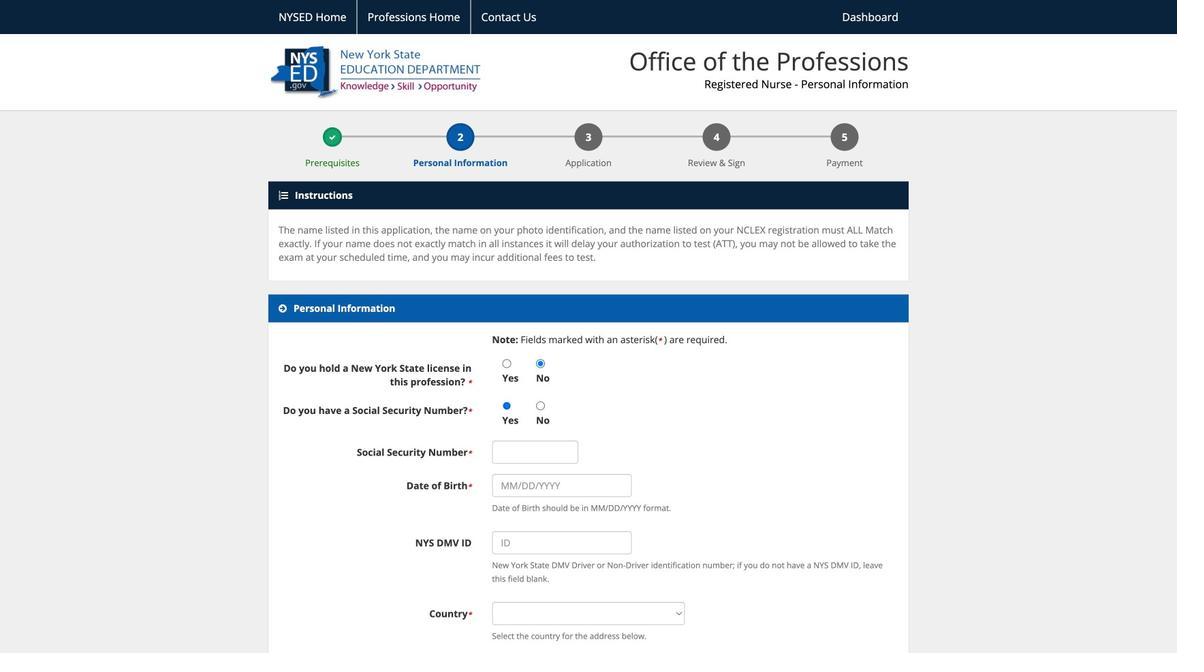 Task type: describe. For each thing, give the bounding box(es) containing it.
ID text field
[[492, 531, 632, 555]]

check image
[[329, 134, 336, 141]]

list ol image
[[279, 191, 288, 200]]



Task type: locate. For each thing, give the bounding box(es) containing it.
None text field
[[492, 441, 578, 464]]

arrow circle right image
[[279, 304, 287, 313]]

None radio
[[502, 359, 511, 368], [536, 402, 545, 411], [502, 359, 511, 368], [536, 402, 545, 411]]

None radio
[[536, 359, 545, 368], [502, 402, 511, 411], [536, 359, 545, 368], [502, 402, 511, 411]]

MM/DD/YYYY text field
[[492, 474, 632, 497]]



Task type: vqa. For each thing, say whether or not it's contained in the screenshot.
Please re-enter your e-mail address. text box
no



